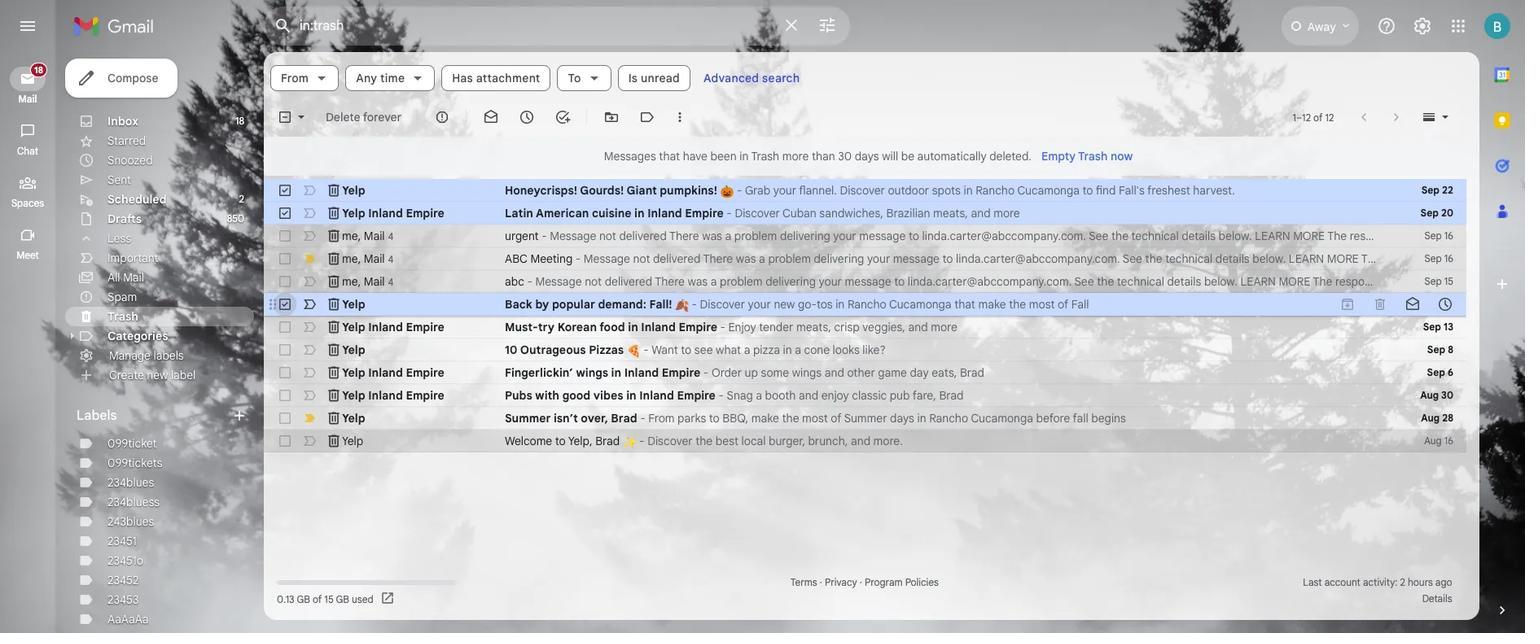 Task type: locate. For each thing, give the bounding box(es) containing it.
0 vertical spatial response
[[1350, 229, 1398, 244]]

2 wings from the left
[[792, 366, 822, 380]]

1 trash image from the top
[[326, 205, 342, 222]]

fingerlickin' wings in inland empire - order up some wings and other game day eats, brad ͏ ͏ ͏ ͏ ͏ ͏ ͏ ͏ ͏ ͏ ͏ ͏ ͏ ͏ ͏ ͏ ͏ ͏ ͏ ͏ ͏ ͏ ͏ ͏ ͏ ͏ ͏ ͏ ͏ ͏ ͏ ͏ ͏ ͏ ͏ ͏ ͏ ͏ ͏ ͏ ͏ ͏ ͏ ͏ ͏ ͏ ͏ ͏ ͏ ͏ ͏ ͏ ͏ ͏ ͏ ͏ ͏ ͏ ͏ ͏ ͏ ͏ ͏ ͏ ͏ ͏ ͏ ͏ ͏ ͏ ͏ ͏ ͏ ͏ ͏ ͏
[[505, 366, 1206, 380]]

0 vertical spatial 18
[[34, 64, 43, 76]]

recipient left server
[[1434, 274, 1480, 289]]

4 yelp from the top
[[342, 320, 365, 335]]

see down the find
[[1089, 229, 1109, 244]]

0 vertical spatial me , mail 4
[[342, 228, 394, 243]]

1 vertical spatial sep 16
[[1425, 252, 1454, 265]]

starred link
[[108, 134, 146, 148]]

was for message not delivered there was a problem delivering your message to linda.carter@abccompany.com. see the technical details below. learn more the response was: the recipient server di
[[688, 274, 708, 289]]

settings image
[[1413, 16, 1433, 36]]

· right terms link
[[820, 577, 822, 589]]

footer containing terms
[[264, 575, 1467, 608]]

3 me , mail 4 from the top
[[342, 274, 394, 289]]

2 vertical spatial technical
[[1117, 274, 1165, 289]]

have
[[683, 149, 708, 164]]

sep 16 up sep 15
[[1425, 252, 1454, 265]]

- right 🎃 image
[[737, 183, 742, 198]]

3 16 from the top
[[1445, 435, 1454, 447]]

enjoy
[[729, 320, 756, 335]]

your down sandwiches,
[[833, 229, 856, 244]]

pizza
[[753, 343, 780, 358]]

1 me from the top
[[342, 228, 358, 243]]

12 row from the top
[[264, 430, 1467, 453]]

honeycrisps! gourds! giant pumpkins!
[[505, 183, 720, 198]]

some
[[761, 366, 789, 380]]

that
[[659, 149, 680, 164], [955, 297, 976, 312]]

1 horizontal spatial days
[[890, 411, 915, 426]]

sep left 22
[[1422, 184, 1440, 196]]

search in mail image
[[269, 11, 298, 41]]

and right veggies, on the bottom
[[909, 320, 928, 335]]

13
[[1444, 321, 1454, 333]]

1 vertical spatial make
[[752, 411, 779, 426]]

1 horizontal spatial wings
[[792, 366, 822, 380]]

3 row from the top
[[264, 225, 1525, 248]]

🍂 image
[[675, 299, 689, 313]]

1 gb from the left
[[297, 593, 310, 606]]

7 yelp from the top
[[342, 388, 365, 403]]

trash image for urgent
[[326, 228, 342, 244]]

0 vertical spatial message
[[859, 229, 906, 244]]

3 4 from the top
[[388, 276, 394, 288]]

1 vertical spatial not
[[633, 252, 650, 266]]

by
[[535, 297, 549, 312]]

· right privacy link
[[860, 577, 862, 589]]

1 trash image from the top
[[326, 182, 342, 199]]

flannel.
[[799, 183, 837, 198]]

1 yelp inland empire from the top
[[342, 206, 445, 221]]

15 left used
[[324, 593, 334, 606]]

0 vertical spatial details
[[1182, 229, 1216, 244]]

0 horizontal spatial most
[[802, 411, 828, 426]]

1 vertical spatial 2
[[1400, 577, 1406, 589]]

fall
[[1073, 411, 1089, 426]]

4 for abc meeting
[[388, 253, 394, 265]]

freshest
[[1148, 183, 1191, 198]]

0 horizontal spatial ·
[[820, 577, 822, 589]]

american
[[536, 206, 589, 221]]

be
[[901, 149, 915, 164]]

3 trash image from the top
[[326, 274, 342, 290]]

0 horizontal spatial more
[[782, 149, 809, 164]]

more up urgent - message not delivered there was a problem delivering your message to linda.carter@abccompany.com. see the technical details below. learn more the response was: the recipient serve
[[994, 206, 1020, 221]]

7 trash image from the top
[[326, 433, 342, 450]]

latin
[[505, 206, 533, 221]]

sent
[[108, 173, 131, 187]]

that left have
[[659, 149, 680, 164]]

technical
[[1132, 229, 1179, 244], [1166, 252, 1213, 266], [1117, 274, 1165, 289]]

there up fall!
[[655, 274, 685, 289]]

from left parks
[[649, 411, 675, 426]]

not
[[599, 229, 616, 244], [633, 252, 650, 266], [585, 274, 602, 289]]

2 left hours
[[1400, 577, 1406, 589]]

linda.carter@abccompany.com. for serve
[[922, 229, 1086, 244]]

there
[[669, 229, 699, 244], [703, 252, 733, 266], [655, 274, 685, 289]]

message
[[859, 229, 906, 244], [893, 252, 940, 266], [845, 274, 892, 289]]

delivering for message not delivered there was a problem delivering your message to linda.carter@abccompany.com. see the technical details below. learn more the response was: the recipient server di
[[766, 274, 816, 289]]

report spam image
[[434, 109, 451, 125]]

delivered down cuisine
[[619, 229, 667, 244]]

trash down 'spam' in the left top of the page
[[108, 309, 138, 324]]

1 vertical spatial message
[[584, 252, 630, 266]]

navigation
[[0, 52, 57, 634]]

me , mail 4 for abc
[[342, 251, 394, 266]]

1 sep 16 from the top
[[1425, 230, 1454, 242]]

fingerlickin'
[[505, 366, 573, 380]]

delete forever button
[[319, 103, 408, 132]]

has attachment
[[452, 71, 540, 86]]

, for abc
[[358, 274, 361, 289]]

from down search in mail image
[[281, 71, 309, 86]]

spaces heading
[[0, 197, 55, 210]]

sep down sep 20
[[1425, 230, 1442, 242]]

3 , from the top
[[358, 274, 361, 289]]

toolbar
[[1332, 296, 1462, 313]]

0 horizontal spatial 15
[[324, 593, 334, 606]]

follow link to manage storage image
[[380, 591, 396, 608]]

4 trash image from the top
[[326, 319, 342, 336]]

recipient for server
[[1434, 274, 1480, 289]]

1 vertical spatial 4
[[388, 253, 394, 265]]

1 horizontal spatial from
[[649, 411, 675, 426]]

4 yelp inland empire from the top
[[342, 388, 445, 403]]

2 vertical spatial cucamonga
[[971, 411, 1033, 426]]

chat
[[17, 145, 38, 157]]

more down - discover your new go-tos in rancho cucamonga that make the most of fall͏ ͏ ͏ ͏ ͏ ͏͏ ͏ ͏ ͏ ͏ ͏͏ ͏ ͏ ͏ ͏ ͏͏ ͏ ͏ ͏ ͏ ͏͏ ͏ ͏ ͏ ͏ ͏͏ ͏ ͏ ͏ ͏ ͏͏ ͏ ͏ ͏ ͏ ͏͏ ͏ ͏ ͏ ͏ ͏͏ ͏ ͏ ͏ ͏ ͏͏ ͏ ͏ ͏ ͏ ͏͏ ͏ ͏ ͏ ͏ ͏͏ ͏ ͏ ͏ ͏
[[931, 320, 958, 335]]

1 vertical spatial trash
[[108, 309, 138, 324]]

wings down the cone
[[792, 366, 822, 380]]

spots
[[932, 183, 961, 198]]

2 vertical spatial response
[[1336, 274, 1383, 289]]

wings down pizzas in the bottom of the page
[[576, 366, 608, 380]]

label
[[171, 368, 196, 383]]

mark as read image
[[483, 109, 499, 125]]

2 vertical spatial below.
[[1204, 274, 1238, 289]]

1 · from the left
[[820, 577, 822, 589]]

see for server
[[1075, 274, 1094, 289]]

yelp inland empire for latin american cuisine in inland empire
[[342, 206, 445, 221]]

cucamonga left before
[[971, 411, 1033, 426]]

sep 16 for was:
[[1425, 252, 1454, 265]]

is
[[628, 71, 638, 86]]

1 vertical spatial aug
[[1422, 412, 1440, 424]]

tab list
[[1480, 52, 1525, 575]]

aug for pubs with good vibes in inland empire - snag a booth and enjoy classic pub fare, brad ͏ ͏ ͏ ͏ ͏ ͏ ͏ ͏ ͏ ͏ ͏ ͏ ͏ ͏ ͏ ͏ ͏ ͏ ͏ ͏ ͏ ͏ ͏ ͏ ͏ ͏ ͏ ͏ ͏ ͏ ͏ ͏ ͏ ͏ ͏ ͏ ͏ ͏ ͏ ͏ ͏ ͏ ͏ ͏ ͏ ͏ ͏ ͏ ͏ ͏ ͏ ͏ ͏ ͏ ͏ ͏ ͏ ͏ ͏ ͏ ͏ ͏ ͏ ͏ ͏ ͏ ͏ ͏ ͏ ͏ ͏ ͏ ͏ ͏ ͏ ͏ ͏ ͏
[[1421, 389, 1439, 402]]

16 down "28" at the right bottom
[[1445, 435, 1454, 447]]

classic
[[852, 388, 887, 403]]

1 horizontal spatial 2
[[1400, 577, 1406, 589]]

2 vertical spatial linda.carter@abccompany.com.
[[908, 274, 1072, 289]]

was: left sep 15
[[1386, 274, 1409, 289]]

6 trash image from the top
[[326, 410, 342, 427]]

aug down the aug 28
[[1425, 435, 1442, 447]]

brad
[[960, 366, 985, 380], [939, 388, 964, 403], [611, 411, 637, 426], [595, 434, 620, 449]]

22
[[1442, 184, 1454, 196]]

message down the brazilian
[[893, 252, 940, 266]]

0 vertical spatial see
[[1089, 229, 1109, 244]]

1 row from the top
[[264, 179, 1467, 202]]

delivering down sandwiches,
[[814, 252, 864, 266]]

details link
[[1423, 593, 1453, 605]]

me for urgent
[[342, 228, 358, 243]]

yelp,
[[568, 434, 593, 449]]

1 vertical spatial more
[[994, 206, 1020, 221]]

see down fall's
[[1123, 252, 1143, 266]]

rancho down fare,
[[929, 411, 968, 426]]

been
[[711, 149, 737, 164]]

3 me from the top
[[342, 274, 358, 289]]

aaaaaa link
[[108, 612, 149, 627]]

2 vertical spatial problem
[[720, 274, 763, 289]]

0 horizontal spatial new
[[147, 368, 168, 383]]

fall͏
[[1072, 297, 1089, 312]]

2 trash image from the top
[[326, 251, 342, 267]]

linda.carter@abccompany.com. up - discover your new go-tos in rancho cucamonga that make the most of fall͏ ͏ ͏ ͏ ͏ ͏͏ ͏ ͏ ͏ ͏ ͏͏ ͏ ͏ ͏ ͏ ͏͏ ͏ ͏ ͏ ͏ ͏͏ ͏ ͏ ͏ ͏ ͏͏ ͏ ͏ ͏ ͏ ͏͏ ͏ ͏ ͏ ͏ ͏͏ ͏ ͏ ͏ ͏ ͏͏ ͏ ͏ ͏ ͏ ͏͏ ͏ ͏ ͏ ͏ ͏͏ ͏ ͏ ͏ ͏ ͏͏ ͏ ͏ ͏ ͏
[[908, 274, 1072, 289]]

2 yelp inland empire from the top
[[342, 320, 445, 335]]

main content containing from
[[264, 52, 1525, 621]]

1 vertical spatial new
[[147, 368, 168, 383]]

sep left 20
[[1421, 207, 1439, 219]]

0 vertical spatial there
[[669, 229, 699, 244]]

has
[[452, 71, 473, 86]]

problem down cuban
[[768, 252, 811, 266]]

10 outrageous pizzas
[[505, 343, 627, 358]]

brad left ✨ "image" in the bottom of the page
[[595, 434, 620, 449]]

response for serve
[[1350, 229, 1398, 244]]

and up enjoy
[[825, 366, 844, 380]]

1 , from the top
[[358, 228, 361, 243]]

1 vertical spatial most
[[802, 411, 828, 426]]

0 vertical spatial not
[[599, 229, 616, 244]]

to down the brazilian
[[909, 229, 919, 244]]

linda.carter@abccompany.com. for server
[[908, 274, 1072, 289]]

2 vertical spatial delivering
[[766, 274, 816, 289]]

2 vertical spatial rancho
[[929, 411, 968, 426]]

linda.carter@abccompany.com. up abc meeting - message not delivered there was a problem delivering your message to linda.carter@abccompany.com. see the technical details below. learn more the response was: the recipient
[[922, 229, 1086, 244]]

in right tos
[[836, 297, 845, 312]]

me for abc
[[342, 251, 358, 266]]

sep up sep 15
[[1425, 252, 1442, 265]]

in up vibes
[[611, 366, 621, 380]]

recipient
[[1449, 229, 1494, 244], [1483, 252, 1525, 266], [1434, 274, 1480, 289]]

not up fall!
[[633, 252, 650, 266]]

4 trash image from the top
[[326, 365, 342, 381]]

cucamonga up veggies, on the bottom
[[889, 297, 952, 312]]

days inside row
[[890, 411, 915, 426]]

20
[[1442, 207, 1454, 219]]

mail heading
[[0, 93, 55, 106]]

delivering up go-
[[766, 274, 816, 289]]

4 for abc
[[388, 276, 394, 288]]

5 yelp from the top
[[342, 343, 365, 358]]

trash image for back by popular demand: fall!
[[326, 296, 342, 313]]

of right 0.13
[[313, 593, 322, 606]]

trash link
[[108, 309, 138, 324]]

more
[[782, 149, 809, 164], [994, 206, 1020, 221], [931, 320, 958, 335]]

the
[[1112, 229, 1129, 244], [1146, 252, 1163, 266], [1097, 274, 1114, 289], [1009, 297, 1026, 312], [782, 411, 799, 426], [696, 434, 713, 449]]

new inside the manage labels create new label
[[147, 368, 168, 383]]

begins͏
[[1092, 411, 1126, 426]]

was: for server
[[1386, 274, 1409, 289]]

4 row from the top
[[264, 248, 1525, 270]]

abc
[[505, 274, 524, 289]]

2 · from the left
[[860, 577, 862, 589]]

0 vertical spatial was
[[702, 229, 722, 244]]

0 horizontal spatial make
[[752, 411, 779, 426]]

parks
[[678, 411, 706, 426]]

1 horizontal spatial that
[[955, 297, 976, 312]]

not down cuisine
[[599, 229, 616, 244]]

message down latin american cuisine in inland empire - discover cuban sandwiches, brazilian meats, and more ͏ ͏ ͏ ͏ ͏ ͏ ͏ ͏ ͏ ͏ ͏ ͏ ͏ ͏ ͏ ͏ ͏ ͏ ͏ ͏ ͏ ͏ ͏ ͏ ͏ ͏ ͏ ͏ ͏ ͏ ͏ ͏ ͏ ͏ ͏ ͏ ͏ ͏ ͏ ͏ ͏ ͏ ͏ ͏ ͏ ͏ ͏ ͏ ͏ ͏ ͏ ͏ ͏ ͏ ͏ ͏ ͏ ͏ ͏ ͏ ͏ ͏ ͏ ͏ ͏ ͏ ͏ ͏ ͏ ͏ ͏ ͏ ͏ ͏
[[859, 229, 906, 244]]

honeycrisps!
[[505, 183, 577, 198]]

time
[[380, 71, 405, 86]]

1 me , mail 4 from the top
[[342, 228, 394, 243]]

0 vertical spatial technical
[[1132, 229, 1179, 244]]

discover down grab
[[735, 206, 780, 221]]

try
[[538, 320, 555, 335]]

main content
[[264, 52, 1525, 621]]

0 vertical spatial linda.carter@abccompany.com.
[[922, 229, 1086, 244]]

0 vertical spatial message
[[550, 229, 596, 244]]

message down cuisine
[[584, 252, 630, 266]]

0 vertical spatial learn
[[1255, 229, 1291, 244]]

there down pumpkins!
[[669, 229, 699, 244]]

1 horizontal spatial make
[[979, 297, 1006, 312]]

used
[[352, 593, 374, 606]]

me for abc
[[342, 274, 358, 289]]

pumpkins!
[[660, 183, 717, 198]]

2 16 from the top
[[1445, 252, 1454, 265]]

0 horizontal spatial that
[[659, 149, 680, 164]]

0 vertical spatial make
[[979, 297, 1006, 312]]

to left the find
[[1083, 183, 1093, 198]]

2 vertical spatial see
[[1075, 274, 1094, 289]]

sep for abc meeting - message not delivered there was a problem delivering your message to linda.carter@abccompany.com. see the technical details below. learn more the response was: the recipient
[[1425, 252, 1442, 265]]

1 vertical spatial cucamonga
[[889, 297, 952, 312]]

1 vertical spatial days
[[890, 411, 915, 426]]

was: down sep 20
[[1401, 229, 1424, 244]]

0 vertical spatial from
[[281, 71, 309, 86]]

new down manage labels "link"
[[147, 368, 168, 383]]

1 vertical spatial 15
[[324, 593, 334, 606]]

days
[[855, 149, 879, 164], [890, 411, 915, 426]]

inbox link
[[108, 114, 138, 129]]

snoozed link
[[108, 153, 153, 168]]

2 vertical spatial learn
[[1241, 274, 1276, 289]]

12
[[1302, 111, 1311, 123], [1326, 111, 1334, 123]]

delivering
[[780, 229, 831, 244], [814, 252, 864, 266], [766, 274, 816, 289]]

labels image
[[640, 109, 656, 125]]

1 vertical spatial below.
[[1253, 252, 1286, 266]]

16 up sep 15
[[1445, 252, 1454, 265]]

was: for serve
[[1401, 229, 1424, 244]]

1 vertical spatial ,
[[358, 251, 361, 266]]

message
[[550, 229, 596, 244], [584, 252, 630, 266], [535, 274, 582, 289]]

see up fall͏
[[1075, 274, 1094, 289]]

row
[[264, 179, 1467, 202], [264, 202, 1467, 225], [264, 225, 1525, 248], [264, 248, 1525, 270], [264, 270, 1525, 293], [264, 293, 1467, 316], [264, 316, 1467, 339], [264, 339, 1467, 362], [264, 362, 1467, 384], [264, 384, 1467, 407], [264, 407, 1467, 430], [264, 430, 1467, 453]]

message down american
[[550, 229, 596, 244]]

2 horizontal spatial more
[[994, 206, 1020, 221]]

spam
[[108, 290, 137, 305]]

5 trash image from the top
[[326, 388, 342, 404]]

sep 8
[[1428, 344, 1454, 356]]

was up 🍂 image
[[688, 274, 708, 289]]

7 row from the top
[[264, 316, 1467, 339]]

1 summer from the left
[[505, 411, 551, 426]]

2 vertical spatial more
[[931, 320, 958, 335]]

in right vibes
[[626, 388, 637, 403]]

summer down classic
[[844, 411, 887, 426]]

10
[[505, 343, 517, 358]]

account
[[1325, 577, 1361, 589]]

trash image for latin american cuisine in inland empire
[[326, 205, 342, 222]]

1 vertical spatial more
[[1327, 252, 1359, 266]]

snooze image
[[519, 109, 535, 125]]

9 row from the top
[[264, 362, 1467, 384]]

6 row from the top
[[264, 293, 1467, 316]]

0 horizontal spatial wings
[[576, 366, 608, 380]]

program
[[865, 577, 903, 589]]

trash image
[[326, 182, 342, 199], [326, 251, 342, 267], [326, 274, 342, 290], [326, 365, 342, 381], [326, 388, 342, 404]]

2 vertical spatial 4
[[388, 276, 394, 288]]

new inside row
[[774, 297, 795, 312]]

, for urgent
[[358, 228, 361, 243]]

30 up "28" at the right bottom
[[1442, 389, 1454, 402]]

cucamonga down deleted.
[[1018, 183, 1080, 198]]

3 trash image from the top
[[326, 296, 342, 313]]

serve
[[1497, 229, 1525, 244]]

make up local
[[752, 411, 779, 426]]

there for message not delivered there was a problem delivering your message to linda.carter@abccompany.com. see the technical details below. learn more the response was: the recipient serve
[[669, 229, 699, 244]]

0 vertical spatial sep 16
[[1425, 230, 1454, 242]]

16 down 20
[[1445, 230, 1454, 242]]

1 horizontal spatial new
[[774, 297, 795, 312]]

toolbar inside main content
[[1332, 296, 1462, 313]]

1 16 from the top
[[1445, 230, 1454, 242]]

- right 🍂 image
[[692, 297, 697, 312]]

rancho up veggies, on the bottom
[[848, 297, 887, 312]]

what
[[716, 343, 741, 358]]

2 4 from the top
[[388, 253, 394, 265]]

trash image for fingerlickin'
[[326, 365, 342, 381]]

must-try korean food in inland empire - enjoy tender meats, crisp veggies, and more ͏ ͏ ͏ ͏ ͏ ͏ ͏ ͏ ͏ ͏ ͏ ͏ ͏ ͏ ͏ ͏ ͏ ͏ ͏ ͏ ͏ ͏ ͏ ͏ ͏ ͏ ͏ ͏ ͏ ͏ ͏ ͏ ͏ ͏ ͏ ͏ ͏ ͏ ͏ ͏ ͏ ͏ ͏ ͏ ͏ ͏ ͏ ͏ ͏ ͏ ͏ ͏ ͏ ͏ ͏ ͏ ͏ ͏ ͏ ͏ ͏ ͏ ͏ ͏ ͏ ͏ ͏ ͏ ͏ ͏ ͏ ͏ ͏ ͏ ͏ ͏ ͏ ͏ ͏
[[505, 320, 1188, 335]]

5 row from the top
[[264, 270, 1525, 293]]

16 for was:
[[1445, 252, 1454, 265]]

2 vertical spatial aug
[[1425, 435, 1442, 447]]

15 up 13
[[1445, 275, 1454, 288]]

2 vertical spatial was
[[688, 274, 708, 289]]

099ticket
[[108, 437, 157, 451]]

1 vertical spatial 18
[[235, 115, 244, 127]]

most up brunch,
[[802, 411, 828, 426]]

see for serve
[[1089, 229, 1109, 244]]

2 trash image from the top
[[326, 228, 342, 244]]

was:
[[1401, 229, 1424, 244], [1435, 252, 1458, 266], [1386, 274, 1409, 289]]

Search in mail text field
[[300, 18, 772, 34]]

2 sep 16 from the top
[[1425, 252, 1454, 265]]

2 vertical spatial was:
[[1386, 274, 1409, 289]]

- left enjoy
[[720, 320, 726, 335]]

234bluess
[[108, 495, 160, 510]]

0 vertical spatial delivered
[[619, 229, 667, 244]]

to left yelp,
[[555, 434, 566, 449]]

2 horizontal spatial rancho
[[976, 183, 1015, 198]]

0 horizontal spatial days
[[855, 149, 879, 164]]

gmail image
[[73, 10, 162, 42]]

sep left 6
[[1427, 367, 1446, 379]]

234bluess link
[[108, 495, 160, 510]]

2 me from the top
[[342, 251, 358, 266]]

message for message not delivered there was a problem delivering your message to linda.carter@abccompany.com. see the technical details below. learn more the response was: the recipient serve
[[550, 229, 596, 244]]

0 horizontal spatial rancho
[[848, 297, 887, 312]]

4 for urgent
[[388, 230, 394, 242]]

0 horizontal spatial 18
[[34, 64, 43, 76]]

di
[[1518, 274, 1525, 289]]

move to image
[[604, 109, 620, 125]]

5 trash image from the top
[[326, 342, 342, 358]]

pubs with good vibes in inland empire - snag a booth and enjoy classic pub fare, brad ͏ ͏ ͏ ͏ ͏ ͏ ͏ ͏ ͏ ͏ ͏ ͏ ͏ ͏ ͏ ͏ ͏ ͏ ͏ ͏ ͏ ͏ ͏ ͏ ͏ ͏ ͏ ͏ ͏ ͏ ͏ ͏ ͏ ͏ ͏ ͏ ͏ ͏ ͏ ͏ ͏ ͏ ͏ ͏ ͏ ͏ ͏ ͏ ͏ ͏ ͏ ͏ ͏ ͏ ͏ ͏ ͏ ͏ ͏ ͏ ͏ ͏ ͏ ͏ ͏ ͏ ͏ ͏ ͏ ͏ ͏ ͏ ͏ ͏ ͏ ͏ ͏ ͏
[[505, 388, 1191, 403]]

2 vertical spatial there
[[655, 274, 685, 289]]

2 vertical spatial recipient
[[1434, 274, 1480, 289]]

0 vertical spatial ,
[[358, 228, 361, 243]]

and left enjoy
[[799, 388, 819, 403]]

None checkbox
[[277, 205, 293, 222], [277, 228, 293, 244], [277, 274, 293, 290], [277, 342, 293, 358], [277, 388, 293, 404], [277, 205, 293, 222], [277, 228, 293, 244], [277, 274, 293, 290], [277, 342, 293, 358], [277, 388, 293, 404]]

trash image for welcome to yelp, brad
[[326, 433, 342, 450]]

abc
[[505, 252, 528, 266]]

0 vertical spatial 4
[[388, 230, 394, 242]]

toggle split pane mode image
[[1421, 109, 1438, 125]]

deleted.
[[990, 149, 1032, 164]]

footer
[[264, 575, 1467, 608]]

meats, up the cone
[[796, 320, 831, 335]]

trash image
[[326, 205, 342, 222], [326, 228, 342, 244], [326, 296, 342, 313], [326, 319, 342, 336], [326, 342, 342, 358], [326, 410, 342, 427], [326, 433, 342, 450]]

was down 🎃 image
[[702, 229, 722, 244]]

yelp inland empire for pubs with good vibes in inland empire
[[342, 388, 445, 403]]

0 horizontal spatial 2
[[239, 193, 244, 205]]

sep 16 down sep 20
[[1425, 230, 1454, 242]]

- right ✨ "image" in the bottom of the page
[[639, 434, 645, 449]]

2 me , mail 4 from the top
[[342, 251, 394, 266]]

fall!
[[649, 297, 672, 312]]

delivering down cuban
[[780, 229, 831, 244]]

last account activity: 2 hours ago details
[[1303, 577, 1453, 605]]

2 vertical spatial message
[[845, 274, 892, 289]]

response for server
[[1336, 274, 1383, 289]]

1 horizontal spatial trash
[[751, 149, 780, 164]]

2 , from the top
[[358, 251, 361, 266]]

less button
[[65, 229, 254, 248]]

problem down grab
[[734, 229, 777, 244]]

1 horizontal spatial more
[[931, 320, 958, 335]]

linda.carter@abccompany.com. down urgent - message not delivered there was a problem delivering your message to linda.carter@abccompany.com. see the technical details below. learn more the response was: the recipient serve
[[956, 252, 1120, 266]]

16
[[1445, 230, 1454, 242], [1445, 252, 1454, 265], [1445, 435, 1454, 447]]

0.13 gb of 15 gb used
[[277, 593, 374, 606]]

from
[[281, 71, 309, 86], [649, 411, 675, 426]]

cone
[[804, 343, 830, 358]]

1 vertical spatial recipient
[[1483, 252, 1525, 266]]

days left will
[[855, 149, 879, 164]]

3 yelp inland empire from the top
[[342, 366, 445, 380]]

0 horizontal spatial summer
[[505, 411, 551, 426]]

trash image for pubs
[[326, 388, 342, 404]]

2 vertical spatial 16
[[1445, 435, 1454, 447]]

1 horizontal spatial 18
[[235, 115, 244, 127]]

0 vertical spatial aug
[[1421, 389, 1439, 402]]

message up veggies, on the bottom
[[845, 274, 892, 289]]

must-
[[505, 320, 538, 335]]

None checkbox
[[277, 109, 293, 125], [277, 182, 293, 199], [277, 251, 293, 267], [277, 296, 293, 313], [277, 319, 293, 336], [277, 365, 293, 381], [277, 410, 293, 427], [277, 433, 293, 450], [277, 109, 293, 125], [277, 182, 293, 199], [277, 251, 293, 267], [277, 296, 293, 313], [277, 319, 293, 336], [277, 365, 293, 381], [277, 410, 293, 427], [277, 433, 293, 450]]

1 horizontal spatial summer
[[844, 411, 887, 426]]

delivered for message not delivered there was a problem delivering your message to linda.carter@abccompany.com. see the technical details below. learn more the response was: the recipient server di
[[605, 274, 653, 289]]

support image
[[1377, 16, 1397, 36]]

1 vertical spatial meats,
[[796, 320, 831, 335]]

details
[[1423, 593, 1453, 605]]

inland
[[368, 206, 403, 221], [648, 206, 682, 221], [368, 320, 403, 335], [641, 320, 676, 335], [368, 366, 403, 380], [624, 366, 659, 380], [368, 388, 403, 403], [640, 388, 674, 403]]

1 4 from the top
[[388, 230, 394, 242]]



Task type: vqa. For each thing, say whether or not it's contained in the screenshot.
Blossom Solace 1 conversation's blossom
no



Task type: describe. For each thing, give the bounding box(es) containing it.
than
[[812, 149, 835, 164]]

sandwiches,
[[820, 206, 884, 221]]

from inside dropdown button
[[281, 71, 309, 86]]

your right grab
[[773, 183, 797, 198]]

spam link
[[108, 290, 137, 305]]

a right snag at left
[[756, 388, 762, 403]]

to up - discover your new go-tos in rancho cucamonga that make the most of fall͏ ͏ ͏ ͏ ͏ ͏͏ ͏ ͏ ͏ ͏ ͏͏ ͏ ͏ ͏ ͏ ͏͏ ͏ ͏ ͏ ͏ ͏͏ ͏ ͏ ͏ ͏ ͏͏ ͏ ͏ ͏ ͏ ͏͏ ͏ ͏ ͏ ͏ ͏͏ ͏ ͏ ͏ ͏ ͏͏ ͏ ͏ ͏ ͏ ͏͏ ͏ ͏ ͏ ͏ ͏͏ ͏ ͏ ͏ ͏ ͏͏ ͏ ͏ ͏ ͏
[[943, 252, 953, 266]]

sep for latin american cuisine in inland empire - discover cuban sandwiches, brazilian meats, and more ͏ ͏ ͏ ͏ ͏ ͏ ͏ ͏ ͏ ͏ ͏ ͏ ͏ ͏ ͏ ͏ ͏ ͏ ͏ ͏ ͏ ͏ ͏ ͏ ͏ ͏ ͏ ͏ ͏ ͏ ͏ ͏ ͏ ͏ ͏ ͏ ͏ ͏ ͏ ͏ ͏ ͏ ͏ ͏ ͏ ͏ ͏ ͏ ͏ ͏ ͏ ͏ ͏ ͏ ͏ ͏ ͏ ͏ ͏ ͏ ͏ ͏ ͏ ͏ ͏ ͏ ͏ ͏ ͏ ͏ ͏ ͏ ͏ ͏
[[1421, 207, 1439, 219]]

not for message not delivered there was a problem delivering your message to linda.carter@abccompany.com. see the technical details below. learn more the response was: the recipient serve
[[599, 229, 616, 244]]

1 wings from the left
[[576, 366, 608, 380]]

6 yelp from the top
[[342, 366, 365, 380]]

learn for server
[[1241, 274, 1276, 289]]

snag
[[727, 388, 753, 403]]

0 vertical spatial rancho
[[976, 183, 1015, 198]]

meeting
[[531, 252, 573, 266]]

0 vertical spatial cucamonga
[[1018, 183, 1080, 198]]

- right meeting on the top left of the page
[[576, 252, 581, 266]]

- left snag at left
[[719, 388, 724, 403]]

1 vertical spatial linda.carter@abccompany.com.
[[956, 252, 1120, 266]]

0 vertical spatial 2
[[239, 193, 244, 205]]

23451 link
[[108, 534, 137, 549]]

urgent
[[505, 229, 539, 244]]

- left order
[[704, 366, 709, 380]]

harvest.͏
[[1193, 183, 1235, 198]]

abc - message not delivered there was a problem delivering your message to linda.carter@abccompany.com. see the technical details below. learn more the response was: the recipient server di
[[505, 274, 1525, 289]]

meet
[[16, 249, 39, 261]]

trash image for abc
[[326, 251, 342, 267]]

new for label
[[147, 368, 168, 383]]

discover up enjoy
[[700, 297, 745, 312]]

outdoor
[[888, 183, 929, 198]]

delivered for message not delivered there was a problem delivering your message to linda.carter@abccompany.com. see the technical details below. learn more the response was: the recipient serve
[[619, 229, 667, 244]]

aug for summer isn't over, brad - from parks to bbq, make the most of summer days in rancho cucamonga before fall begins͏ ͏ ͏ ͏ ͏ ͏͏ ͏ ͏ ͏ ͏ ͏͏ ͏ ͏ ͏ ͏ ͏͏ ͏ ͏ ͏ ͏ ͏͏ ͏ ͏ ͏ ͏ ͏͏ ͏ ͏ ͏ ͏ ͏͏ ͏ ͏ ͏ ͏ ͏͏ ͏ ͏ ͏ ͏ ͏͏ ͏ ͏ ͏ ͏ ͏͏ ͏ ͏ ͏ ͏ ͏͏ ͏ ͏
[[1422, 412, 1440, 424]]

brad right eats,
[[960, 366, 985, 380]]

mail for urgent
[[364, 228, 385, 243]]

1 horizontal spatial meats,
[[933, 206, 968, 221]]

23451
[[108, 534, 137, 549]]

korean
[[558, 320, 597, 335]]

privacy
[[825, 577, 857, 589]]

to up veggies, on the bottom
[[894, 274, 905, 289]]

to left bbq,
[[709, 411, 720, 426]]

1 vertical spatial problem
[[768, 252, 811, 266]]

1 vertical spatial message
[[893, 252, 940, 266]]

1 vertical spatial see
[[1123, 252, 1143, 266]]

in right pizza
[[783, 343, 792, 358]]

create new label link
[[109, 368, 196, 383]]

243blues link
[[108, 515, 154, 529]]

yelp inland empire for fingerlickin' wings in inland empire
[[342, 366, 445, 380]]

below. for serve
[[1219, 229, 1252, 244]]

in right been
[[740, 149, 749, 164]]

1 horizontal spatial rancho
[[929, 411, 968, 426]]

messages that have been in trash more than 30 days will be automatically deleted.
[[604, 149, 1032, 164]]

inbox
[[108, 114, 138, 129]]

0.13
[[277, 593, 294, 606]]

advanced search options image
[[811, 9, 844, 42]]

me , mail 4 for urgent
[[342, 228, 394, 243]]

not for message not delivered there was a problem delivering your message to linda.carter@abccompany.com. see the technical details below. learn more the response was: the recipient server di
[[585, 274, 602, 289]]

2 inside last account activity: 2 hours ago details
[[1400, 577, 1406, 589]]

2 12 from the left
[[1326, 111, 1334, 123]]

2 gb from the left
[[336, 593, 349, 606]]

1 12 from the left
[[1302, 111, 1311, 123]]

Search in mail search field
[[264, 7, 850, 46]]

1 vertical spatial response
[[1384, 252, 1432, 266]]

compose
[[108, 71, 158, 86]]

0 vertical spatial trash
[[751, 149, 780, 164]]

6
[[1448, 367, 1454, 379]]

sep 15
[[1425, 275, 1454, 288]]

✨ image
[[623, 436, 637, 449]]

- down 🎃 image
[[727, 206, 732, 221]]

1 yelp from the top
[[342, 183, 365, 198]]

in right spots
[[964, 183, 973, 198]]

delete forever
[[326, 110, 402, 125]]

there for message not delivered there was a problem delivering your message to linda.carter@abccompany.com. see the technical details below. learn more the response was: the recipient server di
[[655, 274, 685, 289]]

in down the giant on the top
[[635, 206, 645, 221]]

to
[[568, 71, 581, 86]]

16 for the
[[1445, 230, 1454, 242]]

trash image for 10 outrageous pizzas
[[326, 342, 342, 358]]

unread
[[641, 71, 680, 86]]

food
[[600, 320, 625, 335]]

18 link
[[10, 63, 47, 91]]

technical for serve
[[1132, 229, 1179, 244]]

your up the tender
[[748, 297, 771, 312]]

23451o link
[[108, 554, 143, 568]]

looks
[[833, 343, 860, 358]]

tos
[[817, 297, 833, 312]]

1 12 of 12
[[1293, 111, 1334, 123]]

850
[[227, 213, 244, 225]]

more image
[[672, 109, 688, 125]]

chat heading
[[0, 145, 55, 158]]

a down 🎃 image
[[725, 229, 732, 244]]

2 row from the top
[[264, 202, 1467, 225]]

a left the cone
[[795, 343, 801, 358]]

any
[[356, 71, 377, 86]]

server
[[1483, 274, 1515, 289]]

welcome to yelp, brad
[[505, 434, 623, 449]]

2 summer from the left
[[844, 411, 887, 426]]

1 horizontal spatial 15
[[1445, 275, 1454, 288]]

in right food
[[628, 320, 638, 335]]

activity:
[[1363, 577, 1398, 589]]

sep 6
[[1427, 367, 1454, 379]]

meet heading
[[0, 249, 55, 262]]

- right abc
[[527, 274, 533, 289]]

less
[[108, 231, 131, 246]]

8 yelp from the top
[[342, 411, 365, 426]]

pub
[[890, 388, 910, 403]]

sep for must-try korean food in inland empire - enjoy tender meats, crisp veggies, and more ͏ ͏ ͏ ͏ ͏ ͏ ͏ ͏ ͏ ͏ ͏ ͏ ͏ ͏ ͏ ͏ ͏ ͏ ͏ ͏ ͏ ͏ ͏ ͏ ͏ ͏ ͏ ͏ ͏ ͏ ͏ ͏ ͏ ͏ ͏ ͏ ͏ ͏ ͏ ͏ ͏ ͏ ͏ ͏ ͏ ͏ ͏ ͏ ͏ ͏ ͏ ͏ ͏ ͏ ͏ ͏ ͏ ͏ ͏ ͏ ͏ ͏ ͏ ͏ ͏ ͏ ͏ ͏ ͏ ͏ ͏ ͏ ͏ ͏ ͏ ͏ ͏ ͏ ͏
[[1423, 321, 1442, 333]]

recipient for serve
[[1449, 229, 1494, 244]]

message for message not delivered there was a problem delivering your message to linda.carter@abccompany.com. see the technical details below. learn more the response was: the recipient server di
[[845, 274, 892, 289]]

brazilian
[[887, 206, 930, 221]]

- discover your new go-tos in rancho cucamonga that make the most of fall͏ ͏ ͏ ͏ ͏ ͏͏ ͏ ͏ ͏ ͏ ͏͏ ͏ ͏ ͏ ͏ ͏͏ ͏ ͏ ͏ ͏ ͏͏ ͏ ͏ ͏ ͏ ͏͏ ͏ ͏ ͏ ͏ ͏͏ ͏ ͏ ͏ ͏ ͏͏ ͏ ͏ ͏ ͏ ͏͏ ͏ ͏ ͏ ͏ ͏͏ ͏ ͏ ͏ ͏ ͏͏ ͏ ͏ ͏ ͏ ͏͏ ͏ ͏ ͏ ͏
[[689, 297, 1262, 312]]

trash image for summer isn't over, brad
[[326, 410, 342, 427]]

mail for abc
[[364, 251, 385, 266]]

pizzas
[[589, 343, 624, 358]]

sep left 8
[[1428, 344, 1446, 356]]

1
[[1293, 111, 1297, 123]]

1 vertical spatial was:
[[1435, 252, 1458, 266]]

bbq,
[[723, 411, 749, 426]]

labels heading
[[77, 408, 231, 424]]

23452
[[108, 573, 139, 588]]

isn't
[[554, 411, 578, 426]]

spaces
[[11, 197, 44, 209]]

1 vertical spatial delivering
[[814, 252, 864, 266]]

- right over,
[[640, 411, 646, 426]]

1 vertical spatial learn
[[1289, 252, 1324, 266]]

1 vertical spatial delivered
[[653, 252, 701, 266]]

your up tos
[[819, 274, 842, 289]]

1 vertical spatial there
[[703, 252, 733, 266]]

23452 link
[[108, 573, 139, 588]]

in down fare,
[[917, 411, 927, 426]]

is unread
[[628, 71, 680, 86]]

trash image for abc
[[326, 274, 342, 290]]

🎃 image
[[720, 185, 734, 198]]

1 vertical spatial that
[[955, 297, 976, 312]]

latin american cuisine in inland empire - discover cuban sandwiches, brazilian meats, and more ͏ ͏ ͏ ͏ ͏ ͏ ͏ ͏ ͏ ͏ ͏ ͏ ͏ ͏ ͏ ͏ ͏ ͏ ͏ ͏ ͏ ͏ ͏ ͏ ͏ ͏ ͏ ͏ ͏ ͏ ͏ ͏ ͏ ͏ ͏ ͏ ͏ ͏ ͏ ͏ ͏ ͏ ͏ ͏ ͏ ͏ ͏ ͏ ͏ ͏ ͏ ͏ ͏ ͏ ͏ ͏ ͏ ͏ ͏ ͏ ͏ ͏ ͏ ͏ ͏ ͏ ͏ ͏ ͏ ͏ ͏ ͏ ͏ ͏
[[505, 206, 1236, 221]]

mail inside heading
[[18, 93, 37, 105]]

1 horizontal spatial 30
[[1442, 389, 1454, 402]]

day
[[910, 366, 929, 380]]

1 vertical spatial was
[[736, 252, 756, 266]]

technical for server
[[1117, 274, 1165, 289]]

main menu image
[[18, 16, 37, 36]]

last
[[1303, 577, 1322, 589]]

brunch,
[[808, 434, 848, 449]]

2 yelp from the top
[[342, 206, 365, 221]]

3 yelp from the top
[[342, 297, 365, 312]]

terms
[[791, 577, 817, 589]]

problem for message not delivered there was a problem delivering your message to linda.carter@abccompany.com. see the technical details below. learn more the response was: the recipient server di
[[720, 274, 763, 289]]

any time
[[356, 71, 405, 86]]

was for message not delivered there was a problem delivering your message to linda.carter@abccompany.com. see the technical details below. learn more the response was: the recipient serve
[[702, 229, 722, 244]]

trash image for must-try korean food in inland empire
[[326, 319, 342, 336]]

a right what
[[744, 343, 750, 358]]

1 vertical spatial from
[[649, 411, 675, 426]]

and left more.
[[851, 434, 871, 449]]

10 row from the top
[[264, 384, 1467, 407]]

your down latin american cuisine in inland empire - discover cuban sandwiches, brazilian meats, and more ͏ ͏ ͏ ͏ ͏ ͏ ͏ ͏ ͏ ͏ ͏ ͏ ͏ ͏ ͏ ͏ ͏ ͏ ͏ ͏ ͏ ͏ ͏ ͏ ͏ ͏ ͏ ͏ ͏ ͏ ͏ ͏ ͏ ͏ ͏ ͏ ͏ ͏ ͏ ͏ ͏ ͏ ͏ ͏ ͏ ͏ ͏ ͏ ͏ ͏ ͏ ͏ ͏ ͏ ͏ ͏ ͏ ͏ ͏ ͏ ͏ ͏ ͏ ͏ ͏ ͏ ͏ ͏ ͏ ͏ ͏ ͏ ͏ ͏
[[867, 252, 890, 266]]

yelp inland empire for must-try korean food in inland empire
[[342, 320, 445, 335]]

pubs
[[505, 388, 532, 403]]

new for go-
[[774, 297, 795, 312]]

099tickets
[[108, 456, 163, 471]]

manage labels create new label
[[109, 349, 196, 383]]

of left fall͏
[[1058, 297, 1069, 312]]

navigation containing mail
[[0, 52, 57, 634]]

message for message not delivered there was a problem delivering your message to linda.carter@abccompany.com. see the technical details below. learn more the response was: the recipient serve
[[859, 229, 906, 244]]

discover up latin american cuisine in inland empire - discover cuban sandwiches, brazilian meats, and more ͏ ͏ ͏ ͏ ͏ ͏ ͏ ͏ ͏ ͏ ͏ ͏ ͏ ͏ ͏ ͏ ͏ ͏ ͏ ͏ ͏ ͏ ͏ ͏ ͏ ͏ ͏ ͏ ͏ ͏ ͏ ͏ ͏ ͏ ͏ ͏ ͏ ͏ ͏ ͏ ͏ ͏ ͏ ͏ ͏ ͏ ͏ ͏ ͏ ͏ ͏ ͏ ͏ ͏ ͏ ͏ ͏ ͏ ͏ ͏ ͏ ͏ ͏ ͏ ͏ ͏ ͏ ͏ ͏ ͏ ͏ ͏ ͏ ͏
[[840, 183, 885, 198]]

scheduled link
[[108, 192, 167, 207]]

a up see
[[711, 274, 717, 289]]

cuisine
[[592, 206, 632, 221]]

of down enjoy
[[831, 411, 842, 426]]

discover down parks
[[648, 434, 693, 449]]

sep for urgent - message not delivered there was a problem delivering your message to linda.carter@abccompany.com. see the technical details below. learn more the response was: the recipient serve
[[1425, 230, 1442, 242]]

summer isn't over, brad - from parks to bbq, make the most of summer days in rancho cucamonga before fall begins͏ ͏ ͏ ͏ ͏ ͏͏ ͏ ͏ ͏ ͏ ͏͏ ͏ ͏ ͏ ͏ ͏͏ ͏ ͏ ͏ ͏ ͏͏ ͏ ͏ ͏ ͏ ͏͏ ͏ ͏ ͏ ͏ ͏͏ ͏ ͏ ͏ ͏ ͏͏ ͏ ͏ ͏ ͏ ͏͏ ͏ ͏ ͏ ͏ ͏͏ ͏ ͏ ͏ ͏ ͏͏ ͏ ͏
[[505, 411, 1278, 426]]

sep for abc - message not delivered there was a problem delivering your message to linda.carter@abccompany.com. see the technical details below. learn more the response was: the recipient server di
[[1425, 275, 1442, 288]]

attachment
[[476, 71, 540, 86]]

all mail link
[[108, 270, 144, 285]]

0 vertical spatial days
[[855, 149, 879, 164]]

message for message not delivered there was a problem delivering your message to linda.carter@abccompany.com. see the technical details below. learn more the response was: the recipient server di
[[535, 274, 582, 289]]

terms · privacy · program policies
[[791, 577, 939, 589]]

of right 1 on the right top
[[1314, 111, 1323, 123]]

popular
[[552, 297, 595, 312]]

compose button
[[65, 59, 178, 98]]

234blues link
[[108, 476, 154, 490]]

messages
[[604, 149, 656, 164]]

, for abc meeting
[[358, 251, 361, 266]]

- right urgent
[[542, 229, 547, 244]]

me , mail 4 for abc
[[342, 274, 394, 289]]

mail for abc
[[364, 274, 385, 289]]

sep 16 for the
[[1425, 230, 1454, 242]]

add to tasks image
[[555, 109, 571, 125]]

a down grab
[[759, 252, 765, 266]]

create
[[109, 368, 144, 383]]

to left see
[[681, 343, 692, 358]]

want
[[652, 343, 678, 358]]

11 row from the top
[[264, 407, 1467, 430]]

0 horizontal spatial trash
[[108, 309, 138, 324]]

🍕 image
[[627, 344, 641, 358]]

0 vertical spatial that
[[659, 149, 680, 164]]

learn for serve
[[1255, 229, 1291, 244]]

more for server
[[1279, 274, 1311, 289]]

clear search image
[[775, 9, 808, 42]]

below. for server
[[1204, 274, 1238, 289]]

fare,
[[913, 388, 936, 403]]

brad up ✨ "image" in the bottom of the page
[[611, 411, 637, 426]]

0 vertical spatial more
[[782, 149, 809, 164]]

footer inside main content
[[264, 575, 1467, 608]]

0 vertical spatial most
[[1029, 297, 1055, 312]]

advanced search
[[704, 71, 800, 86]]

urgent - message not delivered there was a problem delivering your message to linda.carter@abccompany.com. see the technical details below. learn more the response was: the recipient serve
[[505, 229, 1525, 244]]

sep for fingerlickin' wings in inland empire - order up some wings and other game day eats, brad ͏ ͏ ͏ ͏ ͏ ͏ ͏ ͏ ͏ ͏ ͏ ͏ ͏ ͏ ͏ ͏ ͏ ͏ ͏ ͏ ͏ ͏ ͏ ͏ ͏ ͏ ͏ ͏ ͏ ͏ ͏ ͏ ͏ ͏ ͏ ͏ ͏ ͏ ͏ ͏ ͏ ͏ ͏ ͏ ͏ ͏ ͏ ͏ ͏ ͏ ͏ ͏ ͏ ͏ ͏ ͏ ͏ ͏ ͏ ͏ ͏ ͏ ͏ ͏ ͏ ͏ ͏ ͏ ͏ ͏ ͏ ͏ ͏ ͏ ͏ ͏
[[1427, 367, 1446, 379]]

scheduled
[[108, 192, 167, 207]]

details for server
[[1168, 274, 1202, 289]]

problem for message not delivered there was a problem delivering your message to linda.carter@abccompany.com. see the technical details below. learn more the response was: the recipient serve
[[734, 229, 777, 244]]

0 vertical spatial 30
[[838, 149, 852, 164]]

more for serve
[[1293, 229, 1325, 244]]

1 vertical spatial details
[[1216, 252, 1250, 266]]

brad down eats,
[[939, 388, 964, 403]]

8 row from the top
[[264, 339, 1467, 362]]

sent link
[[108, 173, 131, 187]]

delivering for message not delivered there was a problem delivering your message to linda.carter@abccompany.com. see the technical details below. learn more the response was: the recipient serve
[[780, 229, 831, 244]]

details for serve
[[1182, 229, 1216, 244]]

1 vertical spatial technical
[[1166, 252, 1213, 266]]

labels
[[77, 408, 117, 424]]

9 yelp from the top
[[342, 434, 363, 449]]

and up urgent - message not delivered there was a problem delivering your message to linda.carter@abccompany.com. see the technical details below. learn more the response was: the recipient serve
[[971, 206, 991, 221]]

- right 🍕 icon
[[644, 343, 649, 358]]

23451o
[[108, 554, 143, 568]]



